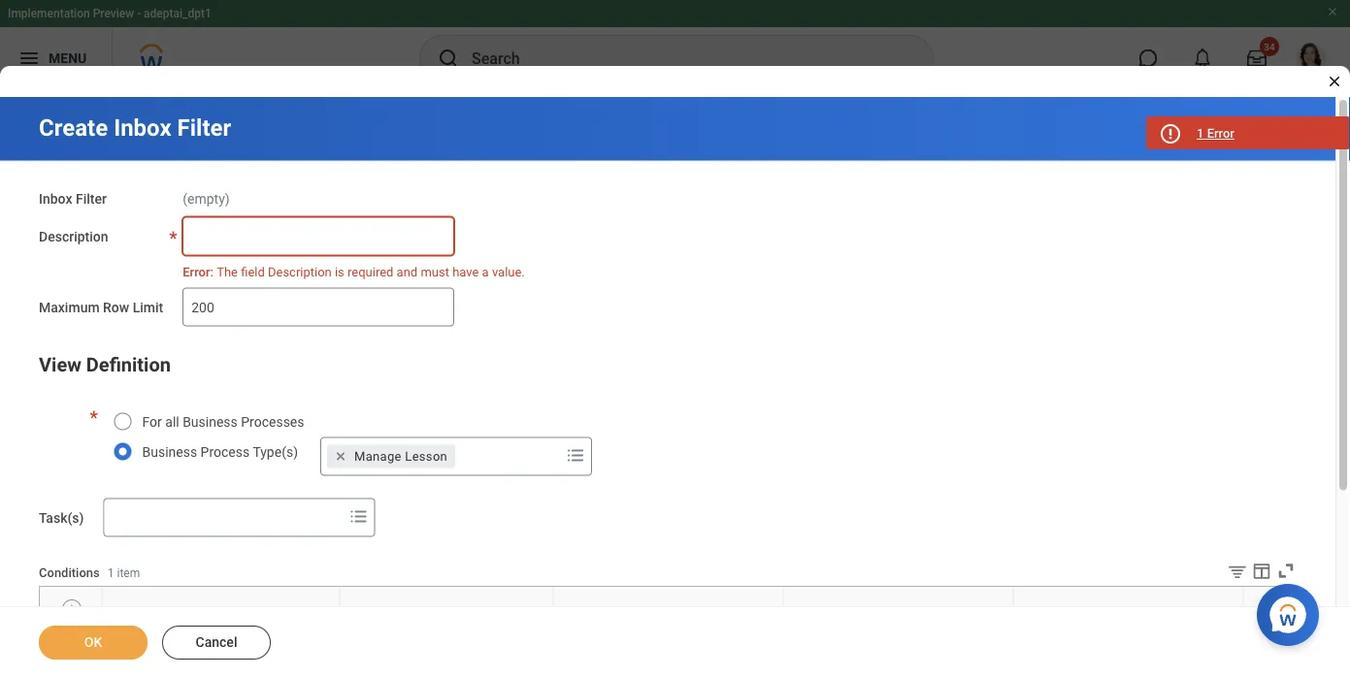 Task type: vqa. For each thing, say whether or not it's contained in the screenshot.
In Use
no



Task type: locate. For each thing, give the bounding box(es) containing it.
1
[[1197, 126, 1204, 141], [108, 567, 114, 581]]

business
[[183, 415, 238, 431], [142, 445, 197, 461]]

*
[[559, 606, 564, 620], [789, 606, 794, 620]]

0 horizontal spatial inbox
[[39, 191, 72, 207]]

fullscreen image
[[1276, 561, 1297, 582]]

and/or
[[107, 606, 145, 620]]

* relational operator
[[789, 606, 895, 620]]

description left is
[[268, 264, 332, 279]]

1 left error
[[1197, 126, 1204, 141]]

inbox
[[114, 114, 171, 142], [39, 191, 72, 207]]

item
[[117, 567, 140, 581]]

2 comparison from the left
[[1249, 606, 1313, 620]]

error: the field description is required and must have a value.
[[183, 264, 525, 279]]

filter down 'create'
[[76, 191, 107, 207]]

inbox right 'create'
[[114, 114, 171, 142]]

x small image
[[331, 447, 351, 467]]

definition
[[86, 354, 171, 377]]

create inbox filter dialog
[[0, 0, 1351, 678]]

Description text field
[[183, 217, 455, 256]]

filter up (empty) at the top left of the page
[[177, 114, 231, 142]]

inbox filter
[[39, 191, 107, 207]]

toolbar
[[1213, 561, 1297, 586]]

1 left item
[[108, 567, 114, 581]]

manage lesson element
[[354, 448, 448, 466]]

0 horizontal spatial 1
[[108, 567, 114, 581]]

0 vertical spatial filter
[[177, 114, 231, 142]]

1 horizontal spatial 1
[[1197, 126, 1204, 141]]

ok button
[[39, 626, 148, 660]]

have
[[453, 264, 479, 279]]

is
[[335, 264, 345, 279]]

1 * from the left
[[559, 606, 564, 620]]

1 inside conditions 1 item
[[108, 567, 114, 581]]

* left operator
[[789, 606, 794, 620]]

filter
[[177, 114, 231, 142], [76, 191, 107, 207]]

a
[[482, 264, 489, 279]]

prompts image
[[564, 444, 587, 468]]

ok
[[84, 635, 102, 651]]

conditions
[[39, 566, 100, 581]]

0 vertical spatial business
[[183, 415, 238, 431]]

type(s)
[[253, 445, 298, 461]]

Task(s) field
[[104, 501, 343, 536]]

comparison type
[[1019, 606, 1110, 620]]

1 horizontal spatial comparison
[[1249, 606, 1313, 620]]

adeptai_dpt1
[[144, 7, 212, 20]]

1 horizontal spatial filter
[[177, 114, 231, 142]]

business down all
[[142, 445, 197, 461]]

process
[[201, 445, 250, 461]]

1 horizontal spatial description
[[268, 264, 332, 279]]

* left external
[[559, 606, 564, 620]]

business up business process type(s)
[[183, 415, 238, 431]]

0 horizontal spatial filter
[[76, 191, 107, 207]]

inbox down 'create'
[[39, 191, 72, 207]]

comparison left type
[[1019, 606, 1082, 620]]

must
[[421, 264, 449, 279]]

0 horizontal spatial *
[[559, 606, 564, 620]]

comparison
[[1019, 606, 1082, 620], [1249, 606, 1313, 620]]

conditions 1 item
[[39, 566, 140, 581]]

create inbox filter
[[39, 114, 231, 142]]

1 horizontal spatial inbox
[[114, 114, 171, 142]]

for
[[142, 415, 162, 431]]

0 vertical spatial 1
[[1197, 126, 1204, 141]]

manage
[[354, 450, 402, 464]]

0 vertical spatial description
[[39, 228, 108, 244]]

view definition
[[39, 354, 171, 377]]

relational
[[794, 606, 846, 620]]

description
[[39, 228, 108, 244], [268, 264, 332, 279]]

description down inbox filter
[[39, 228, 108, 244]]

1 inside button
[[1197, 126, 1204, 141]]

0 horizontal spatial comparison
[[1019, 606, 1082, 620]]

1 horizontal spatial *
[[789, 606, 794, 620]]

2 * from the left
[[789, 606, 794, 620]]

comparison down fullscreen icon
[[1249, 606, 1313, 620]]

1 comparison from the left
[[1019, 606, 1082, 620]]

value.
[[492, 264, 525, 279]]

processes
[[241, 415, 304, 431]]

all
[[165, 415, 179, 431]]

1 vertical spatial description
[[268, 264, 332, 279]]

task(s)
[[39, 510, 84, 526]]

1 vertical spatial 1
[[108, 567, 114, 581]]



Task type: describe. For each thing, give the bounding box(es) containing it.
manage lesson, press delete to clear value. option
[[327, 445, 455, 469]]

notifications large image
[[1193, 49, 1213, 68]]

for all business processes
[[142, 415, 304, 431]]

implementation preview -   adeptai_dpt1
[[8, 7, 212, 20]]

field
[[649, 606, 674, 620]]

* for relational
[[789, 606, 794, 620]]

error:
[[183, 264, 214, 279]]

1 vertical spatial filter
[[76, 191, 107, 207]]

maximum
[[39, 300, 100, 316]]

* for source
[[559, 606, 564, 620]]

0 vertical spatial inbox
[[114, 114, 171, 142]]

view definition button
[[39, 354, 171, 377]]

view
[[39, 354, 81, 377]]

operator
[[849, 606, 895, 620]]

cancel
[[196, 635, 237, 651]]

lesson
[[405, 450, 448, 464]]

comparison for comparison value
[[1249, 606, 1313, 620]]

prompts image
[[347, 506, 370, 529]]

business process type(s)
[[142, 445, 298, 461]]

cancel button
[[162, 626, 271, 660]]

1 error button
[[1147, 117, 1351, 150]]

1 vertical spatial inbox
[[39, 191, 72, 207]]

limit
[[133, 300, 163, 316]]

type
[[1085, 606, 1110, 620]]

preview
[[93, 7, 134, 20]]

-
[[137, 7, 141, 20]]

toolbar inside view definition group
[[1213, 561, 1297, 586]]

error
[[1208, 126, 1235, 141]]

(
[[345, 606, 349, 620]]

source
[[564, 606, 600, 620]]

comparison for comparison type
[[1019, 606, 1082, 620]]

inbox large image
[[1248, 49, 1267, 68]]

select to filter grid data image
[[1227, 562, 1249, 582]]

view definition group
[[39, 350, 1351, 678]]

field
[[241, 264, 265, 279]]

required
[[348, 264, 394, 279]]

* source external field
[[559, 606, 674, 620]]

the
[[217, 264, 238, 279]]

external
[[603, 606, 646, 620]]

close environment banner image
[[1327, 6, 1339, 17]]

implementation
[[8, 7, 90, 20]]

1 error
[[1197, 126, 1235, 141]]

and
[[397, 264, 418, 279]]

exclamation image
[[1163, 127, 1178, 142]]

0 horizontal spatial description
[[39, 228, 108, 244]]

manage lesson
[[354, 450, 448, 464]]

create
[[39, 114, 108, 142]]

value
[[1315, 606, 1345, 620]]

create inbox filter main content
[[0, 97, 1351, 678]]

implementation preview -   adeptai_dpt1 banner
[[0, 0, 1351, 89]]

(empty)
[[183, 191, 230, 207]]

search image
[[437, 47, 460, 70]]

row element
[[40, 587, 1351, 639]]

comparison value
[[1249, 606, 1345, 620]]

workday assistant region
[[1257, 577, 1327, 647]]

close create inbox filter image
[[1327, 74, 1343, 89]]

profile logan mcneil element
[[1285, 37, 1339, 80]]

1 vertical spatial business
[[142, 445, 197, 461]]

maximum row limit
[[39, 300, 163, 316]]

click to view/edit grid preferences image
[[1252, 561, 1273, 582]]

row
[[103, 300, 129, 316]]

Maximum Row Limit text field
[[183, 288, 455, 327]]



